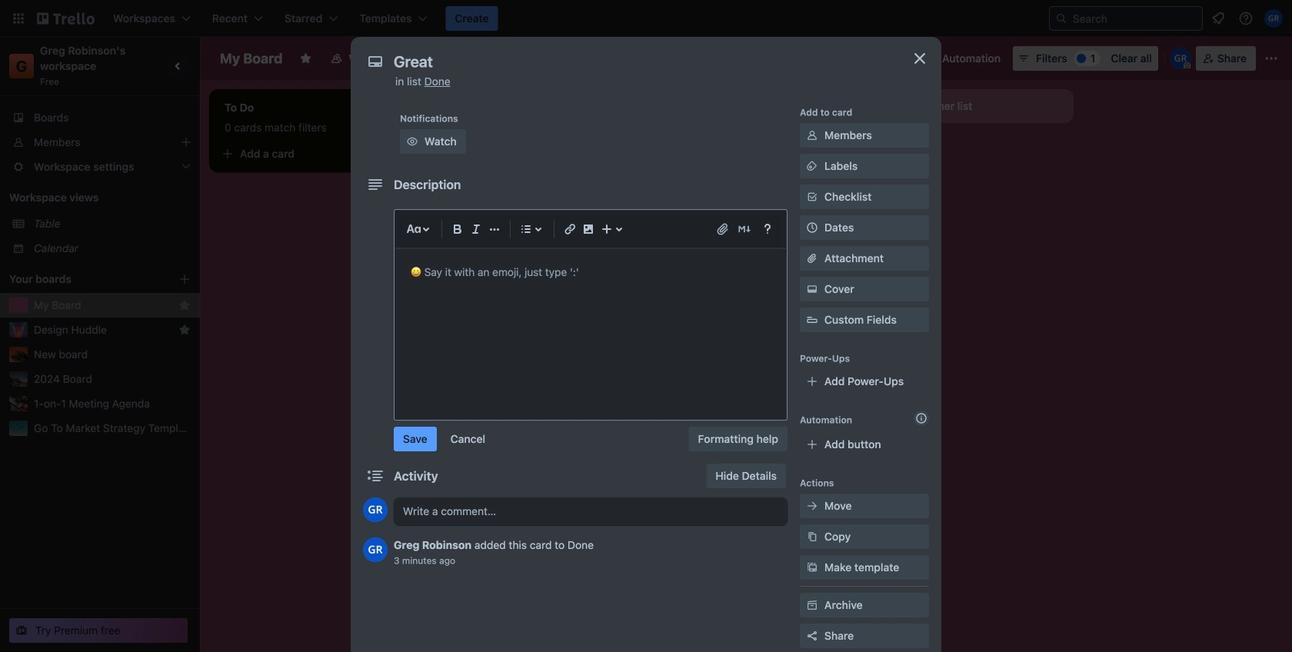 Task type: describe. For each thing, give the bounding box(es) containing it.
open information menu image
[[1238, 11, 1254, 26]]

edit card image
[[829, 148, 841, 161]]

3 sm image from the top
[[805, 282, 820, 297]]

text styles image
[[405, 220, 423, 238]]

italic ⌘i image
[[467, 220, 485, 238]]

greg robinson (gregrobinson96) image
[[363, 538, 388, 562]]

Search field
[[1068, 8, 1202, 29]]

Main content area, start typing to enter text. text field
[[411, 263, 771, 282]]

0 horizontal spatial greg robinson (gregrobinson96) image
[[363, 498, 388, 522]]

editor toolbar
[[402, 217, 780, 242]]

link ⌘k image
[[561, 220, 579, 238]]

view markdown image
[[737, 222, 752, 237]]

your boards with 6 items element
[[9, 270, 155, 288]]

open help dialog image
[[758, 220, 777, 238]]

1 vertical spatial greg robinson (gregrobinson96) image
[[1170, 48, 1191, 69]]

4 sm image from the top
[[805, 529, 820, 545]]

image image
[[579, 220, 598, 238]]

add board image
[[178, 273, 191, 285]]

2 horizontal spatial greg robinson (gregrobinson96) image
[[1265, 9, 1283, 28]]

more formatting image
[[485, 220, 504, 238]]

0 notifications image
[[1209, 9, 1228, 28]]

1 sm image from the top
[[805, 128, 820, 143]]

Write a comment text field
[[394, 498, 788, 525]]



Task type: locate. For each thing, give the bounding box(es) containing it.
greg robinson (gregrobinson96) image up greg robinson (gregrobinson96) icon
[[363, 498, 388, 522]]

sm image
[[921, 46, 942, 68], [405, 134, 420, 149], [805, 498, 820, 514], [805, 560, 820, 575], [805, 598, 820, 613]]

primary element
[[0, 0, 1292, 37]]

star or unstar board image
[[300, 52, 312, 65]]

0 vertical spatial greg robinson (gregrobinson96) image
[[1265, 9, 1283, 28]]

0 vertical spatial starred icon image
[[178, 299, 191, 312]]

1 vertical spatial starred icon image
[[178, 324, 191, 336]]

lists image
[[517, 220, 535, 238]]

starred icon image
[[178, 299, 191, 312], [178, 324, 191, 336]]

2 sm image from the top
[[805, 158, 820, 174]]

text formatting group
[[448, 220, 504, 238]]

greg robinson (gregrobinson96) image down the search "field"
[[1170, 48, 1191, 69]]

1 starred icon image from the top
[[178, 299, 191, 312]]

show menu image
[[1264, 51, 1279, 66]]

attach and insert link image
[[715, 222, 731, 237]]

2 vertical spatial greg robinson (gregrobinson96) image
[[363, 498, 388, 522]]

create from template… image
[[394, 148, 406, 160]]

Board name text field
[[212, 46, 290, 71]]

greg robinson (gregrobinson96) image right open information menu image
[[1265, 9, 1283, 28]]

sm image
[[805, 128, 820, 143], [805, 158, 820, 174], [805, 282, 820, 297], [805, 529, 820, 545]]

None text field
[[386, 48, 894, 75]]

2 starred icon image from the top
[[178, 324, 191, 336]]

bold ⌘b image
[[448, 220, 467, 238]]

search image
[[1055, 12, 1068, 25]]

create from template… image
[[831, 183, 843, 195]]

1 horizontal spatial greg robinson (gregrobinson96) image
[[1170, 48, 1191, 69]]

greg robinson (gregrobinson96) image
[[1265, 9, 1283, 28], [1170, 48, 1191, 69], [363, 498, 388, 522]]

close dialog image
[[911, 49, 929, 68]]



Task type: vqa. For each thing, say whether or not it's contained in the screenshot.
B
no



